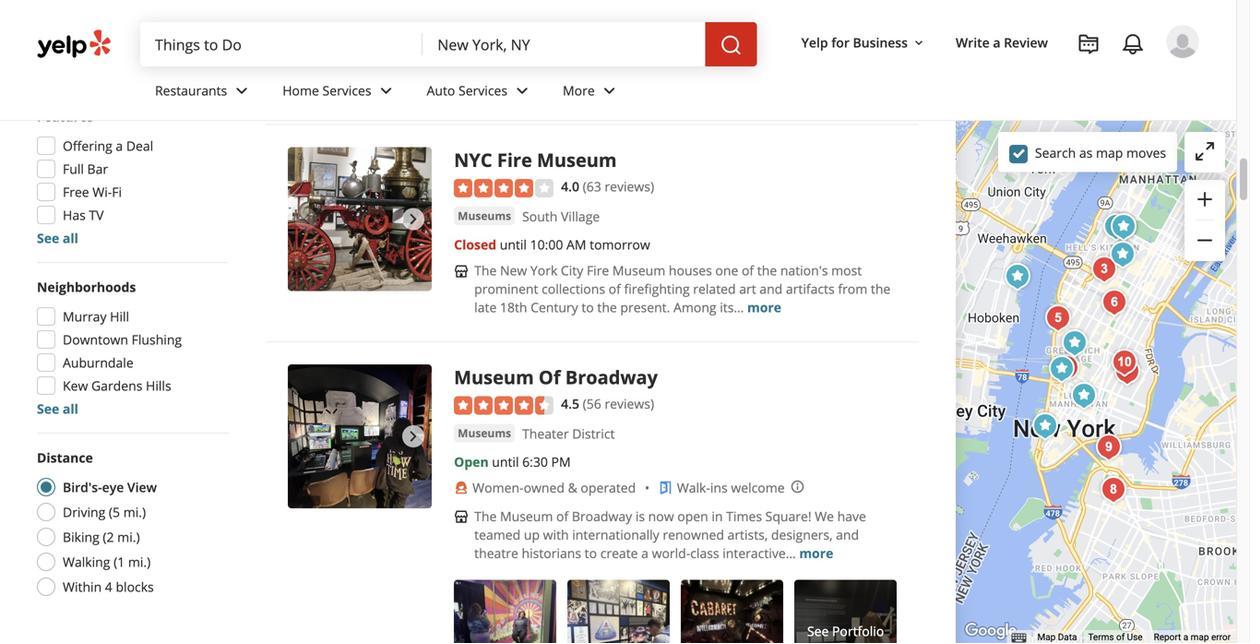 Task type: vqa. For each thing, say whether or not it's contained in the screenshot.
Near field
yes



Task type: locate. For each thing, give the bounding box(es) containing it.
the right from
[[871, 280, 891, 298]]

0 horizontal spatial more link
[[748, 299, 782, 316]]

2 see portfolio from the top
[[808, 622, 884, 640]]

full
[[63, 160, 84, 178]]

ins
[[711, 479, 728, 496]]

most
[[832, 262, 862, 279]]

see all for features
[[37, 229, 78, 247]]

1 vertical spatial see portfolio link
[[795, 580, 897, 643]]

see all down has
[[37, 229, 78, 247]]

0 horizontal spatial more
[[748, 299, 782, 316]]

0 horizontal spatial map
[[1096, 144, 1124, 161]]

see all button for has tv
[[37, 229, 78, 247]]

museums for museum
[[458, 425, 511, 441]]

museum of broadway image
[[1105, 236, 1142, 273]]

nyc fire museum image
[[288, 147, 432, 291], [1044, 351, 1081, 388]]

3 all from the top
[[63, 400, 78, 418]]

2 none field from the left
[[438, 34, 691, 54]]

museums link up closed
[[454, 207, 515, 225]]

see all button down has
[[37, 229, 78, 247]]

distance
[[37, 449, 93, 467]]

spyscape image
[[1106, 209, 1143, 246]]

1 all from the top
[[63, 59, 78, 76]]

the inside the museum of broadway is now open in times square! we have teamed up with internationally renowned artists, designers, and theatre historians to create a world-class interactive…
[[475, 507, 497, 525]]

see all down kew
[[37, 400, 78, 418]]

broadway up 4.5 (56 reviews)
[[566, 365, 658, 390]]

museum up firefighting
[[613, 262, 666, 279]]

see all button down kew
[[37, 400, 78, 418]]

slideshow element
[[288, 147, 432, 291], [288, 365, 432, 509]]

its…
[[720, 299, 744, 316]]

services
[[323, 82, 372, 99], [459, 82, 508, 99]]

designers,
[[771, 526, 833, 543]]

fire
[[497, 147, 532, 173], [587, 262, 609, 279]]

1 vertical spatial more link
[[800, 544, 834, 562]]

1 museums link from the top
[[454, 207, 515, 225]]

biking
[[63, 528, 99, 546]]

2 services from the left
[[459, 82, 508, 99]]

1 vertical spatial map
[[1191, 632, 1209, 643]]

fi
[[112, 183, 122, 201]]

services inside the auto services link
[[459, 82, 508, 99]]

0 vertical spatial see portfolio link
[[795, 0, 897, 95]]

0 vertical spatial all
[[63, 59, 78, 76]]

1 horizontal spatial none field
[[438, 34, 691, 54]]

1 vertical spatial all
[[63, 229, 78, 247]]

services right auto
[[459, 82, 508, 99]]

notifications image
[[1122, 33, 1144, 55]]

map left error
[[1191, 632, 1209, 643]]

century
[[531, 299, 578, 316]]

of
[[742, 262, 754, 279], [609, 280, 621, 298], [557, 507, 569, 525], [1117, 632, 1125, 643]]

museums button
[[454, 207, 515, 225], [454, 424, 515, 442]]

3 24 chevron down v2 image from the left
[[599, 80, 621, 102]]

services inside the home services link
[[323, 82, 372, 99]]

free
[[63, 183, 89, 201]]

24 chevron down v2 image
[[231, 80, 253, 102], [511, 80, 533, 102], [599, 80, 621, 102]]

slideshow element for nyc
[[288, 147, 432, 291]]

broadway
[[566, 365, 658, 390], [572, 507, 632, 525]]

to down collections
[[582, 299, 594, 316]]

2 all from the top
[[63, 229, 78, 247]]

business categories element
[[140, 66, 1200, 120]]

the left present.
[[597, 299, 617, 316]]

reviews) right (63
[[605, 178, 654, 195]]

0 vertical spatial nyc fire museum image
[[288, 147, 432, 291]]

option group
[[31, 449, 229, 602]]

prominent
[[475, 280, 539, 298]]

square!
[[766, 507, 812, 525]]

Near text field
[[438, 34, 691, 54]]

museums link up open in the bottom of the page
[[454, 424, 515, 442]]

0 horizontal spatial and
[[760, 280, 783, 298]]

2 slideshow element from the top
[[288, 365, 432, 509]]

more link for and
[[748, 299, 782, 316]]

24 chevron down v2 image for more
[[599, 80, 621, 102]]

tv
[[89, 206, 104, 224]]

as
[[1080, 144, 1093, 161]]

game of 1000 boxes image
[[1086, 251, 1123, 288]]

a left deal at the left of page
[[116, 137, 123, 155]]

museums button up closed
[[454, 207, 515, 225]]

museums button for nyc
[[454, 207, 515, 225]]

offering a deal
[[63, 137, 153, 155]]

1 vertical spatial the
[[475, 507, 497, 525]]

related
[[693, 280, 736, 298]]

home
[[283, 82, 319, 99]]

all inside group
[[63, 59, 78, 76]]

services left 24 chevron down v2 image
[[323, 82, 372, 99]]

0 vertical spatial see all button
[[37, 229, 78, 247]]

and inside the museum of broadway is now open in times square! we have teamed up with internationally renowned artists, designers, and theatre historians to create a world-class interactive…
[[836, 526, 859, 543]]

write a review link
[[949, 26, 1056, 59]]

wi-
[[93, 183, 112, 201]]

and down have
[[836, 526, 859, 543]]

foods of ny tours image
[[1057, 325, 1094, 362]]

2 vertical spatial mi.)
[[128, 553, 151, 571]]

gardens
[[91, 377, 142, 395]]

1 the from the top
[[475, 262, 497, 279]]

0 vertical spatial see portfolio
[[808, 35, 884, 52]]

group containing features
[[31, 107, 229, 247]]

hill
[[110, 308, 129, 325]]

next image
[[403, 208, 425, 230]]

1 horizontal spatial 24 chevron down v2 image
[[511, 80, 533, 102]]

1 horizontal spatial more
[[800, 544, 834, 562]]

2 horizontal spatial 24 chevron down v2 image
[[599, 80, 621, 102]]

2 vertical spatial see all
[[37, 400, 78, 418]]

museums up open in the bottom of the page
[[458, 425, 511, 441]]

2 see all button from the top
[[37, 400, 78, 418]]

0 vertical spatial reviews)
[[605, 178, 654, 195]]

has tv
[[63, 206, 104, 224]]

1 slideshow element from the top
[[288, 147, 432, 291]]

0 vertical spatial fire
[[497, 147, 532, 173]]

previous image
[[295, 208, 317, 230]]

1 none field from the left
[[155, 34, 408, 54]]

2 museums link from the top
[[454, 424, 515, 442]]

open
[[454, 453, 489, 471]]

0 vertical spatial museums
[[458, 208, 511, 223]]

terms of use link
[[1089, 632, 1143, 643]]

0 horizontal spatial fire
[[497, 147, 532, 173]]

mi.) right (2
[[117, 528, 140, 546]]

0 vertical spatial portfolio
[[832, 35, 884, 52]]

1 vertical spatial portfolio
[[832, 622, 884, 640]]

terms of use
[[1089, 632, 1143, 643]]

museums link
[[454, 207, 515, 225], [454, 424, 515, 442]]

more for and
[[748, 299, 782, 316]]

None field
[[155, 34, 408, 54], [438, 34, 691, 54]]

museum
[[537, 147, 617, 173], [613, 262, 666, 279], [454, 365, 534, 390], [500, 507, 553, 525]]

1 vertical spatial museums button
[[454, 424, 515, 442]]

the up teamed
[[475, 507, 497, 525]]

2 vertical spatial all
[[63, 400, 78, 418]]

all down kew
[[63, 400, 78, 418]]

user actions element
[[787, 23, 1226, 137]]

see inside group
[[37, 59, 59, 76]]

1 vertical spatial mi.)
[[117, 528, 140, 546]]

0 vertical spatial to
[[582, 299, 594, 316]]

home services link
[[268, 66, 412, 120]]

until up women-
[[492, 453, 519, 471]]

24 chevron down v2 image inside the auto services link
[[511, 80, 533, 102]]

more down art
[[748, 299, 782, 316]]

the museum of broadway is now open in times square! we have teamed up with internationally renowned artists, designers, and theatre historians to create a world-class interactive…
[[475, 507, 867, 562]]

auto services
[[427, 82, 508, 99]]

map region
[[834, 0, 1251, 643]]

see for 1st see portfolio link from the bottom of the page
[[808, 622, 829, 640]]

24 chevron down v2 image inside more link
[[599, 80, 621, 102]]

fire right city
[[587, 262, 609, 279]]

pm
[[551, 453, 571, 471]]

group
[[31, 107, 229, 247], [1185, 180, 1226, 261], [31, 278, 229, 418]]

1 horizontal spatial map
[[1191, 632, 1209, 643]]

1 horizontal spatial fire
[[587, 262, 609, 279]]

0 vertical spatial the
[[758, 262, 777, 279]]

0 horizontal spatial 24 chevron down v2 image
[[231, 80, 253, 102]]

museums up closed
[[458, 208, 511, 223]]

0 vertical spatial museums link
[[454, 207, 515, 225]]

museum up up
[[500, 507, 553, 525]]

2 see all from the top
[[37, 229, 78, 247]]

2 museums button from the top
[[454, 424, 515, 442]]

1 vertical spatial see all
[[37, 229, 78, 247]]

1 vertical spatial and
[[836, 526, 859, 543]]

1 see all button from the top
[[37, 229, 78, 247]]

world-
[[652, 544, 691, 562]]

district
[[572, 425, 615, 442]]

the high line image
[[1040, 300, 1077, 337]]

the for the new york city fire museum houses one of the nation's most prominent collections of firefighting related art and artifacts from the late 18th century to the present. among its…
[[475, 262, 497, 279]]

1 24 chevron down v2 image from the left
[[231, 80, 253, 102]]

all down has
[[63, 229, 78, 247]]

more down designers,
[[800, 544, 834, 562]]

mi.) right (1
[[128, 553, 151, 571]]

the left nation's
[[758, 262, 777, 279]]

(5
[[109, 503, 120, 521]]

1 vertical spatial to
[[585, 544, 597, 562]]

walking (1 mi.)
[[63, 553, 151, 571]]

reviews)
[[605, 178, 654, 195], [605, 395, 654, 413]]

the for the museum of broadway is now open in times square! we have teamed up with internationally renowned artists, designers, and theatre historians to create a world-class interactive…
[[475, 507, 497, 525]]

none field up more
[[438, 34, 691, 54]]

1 vertical spatial fire
[[587, 262, 609, 279]]

write
[[956, 34, 990, 51]]

1 museums button from the top
[[454, 207, 515, 225]]

use
[[1128, 632, 1143, 643]]

see for see all group
[[37, 59, 59, 76]]

museums button up open in the bottom of the page
[[454, 424, 515, 442]]

map data
[[1038, 632, 1077, 643]]

1 vertical spatial reviews)
[[605, 395, 654, 413]]

nyc tours image
[[1066, 377, 1103, 414]]

theater district
[[522, 425, 615, 442]]

a right write at the right top of the page
[[993, 34, 1001, 51]]

1 vertical spatial museums link
[[454, 424, 515, 442]]

4.0
[[561, 178, 580, 195]]

none field find
[[155, 34, 408, 54]]

zoom in image
[[1194, 188, 1216, 210]]

in
[[712, 507, 723, 525]]

0 vertical spatial more
[[748, 299, 782, 316]]

map
[[1096, 144, 1124, 161], [1191, 632, 1209, 643]]

1 vertical spatial more
[[800, 544, 834, 562]]

terms
[[1089, 632, 1114, 643]]

map right as
[[1096, 144, 1124, 161]]

until up the new
[[500, 236, 527, 253]]

1 services from the left
[[323, 82, 372, 99]]

full bar
[[63, 160, 108, 178]]

0 vertical spatial museums button
[[454, 207, 515, 225]]

see all down parks button
[[37, 59, 78, 76]]

more link down art
[[748, 299, 782, 316]]

auto
[[427, 82, 455, 99]]

1 vertical spatial the
[[871, 280, 891, 298]]

2 24 chevron down v2 image from the left
[[511, 80, 533, 102]]

a
[[993, 34, 1001, 51], [116, 137, 123, 155], [642, 544, 649, 562], [1184, 632, 1189, 643]]

info icon image
[[791, 479, 805, 494], [791, 479, 805, 494]]

closed until 10:00 am tomorrow
[[454, 236, 650, 253]]

a right report at the bottom of the page
[[1184, 632, 1189, 643]]

more
[[748, 299, 782, 316], [800, 544, 834, 562]]

mac's central park tours image
[[1098, 209, 1135, 246]]

museums button for museum
[[454, 424, 515, 442]]

2 museums from the top
[[458, 425, 511, 441]]

0 horizontal spatial none field
[[155, 34, 408, 54]]

mi.) for walking (1 mi.)
[[128, 553, 151, 571]]

1 museums from the top
[[458, 208, 511, 223]]

1 horizontal spatial more link
[[800, 544, 834, 562]]

18th
[[500, 299, 527, 316]]

2 see portfolio link from the top
[[795, 580, 897, 643]]

kew gardens hills
[[63, 377, 171, 395]]

see all button
[[37, 229, 78, 247], [37, 400, 78, 418]]

6:30
[[523, 453, 548, 471]]

tomorrow
[[590, 236, 650, 253]]

mi.) for driving (5 mi.)
[[123, 503, 146, 521]]

all
[[63, 59, 78, 76], [63, 229, 78, 247], [63, 400, 78, 418]]

of up the with
[[557, 507, 569, 525]]

previous image
[[295, 426, 317, 448]]

see all inside group
[[37, 59, 78, 76]]

all for neighborhoods
[[63, 400, 78, 418]]

24 chevron down v2 image inside restaurants link
[[231, 80, 253, 102]]

1 vertical spatial nyc fire museum image
[[1044, 351, 1081, 388]]

google image
[[961, 619, 1022, 643]]

late tour crime image
[[1027, 408, 1064, 445]]

1 horizontal spatial services
[[459, 82, 508, 99]]

None search field
[[140, 22, 761, 66]]

option group containing distance
[[31, 449, 229, 602]]

1 reviews) from the top
[[605, 178, 654, 195]]

the right 16 bizhouse v2 image
[[475, 262, 497, 279]]

fire up 4 star rating image
[[497, 147, 532, 173]]

1 vertical spatial see all button
[[37, 400, 78, 418]]

3 see all from the top
[[37, 400, 78, 418]]

24 chevron down v2 image right auto services
[[511, 80, 533, 102]]

yelp
[[802, 34, 828, 51]]

1 portfolio from the top
[[832, 35, 884, 52]]

mi.) for biking (2 mi.)
[[117, 528, 140, 546]]

times
[[726, 507, 762, 525]]

0 horizontal spatial services
[[323, 82, 372, 99]]

reviews) for museum of broadway
[[605, 395, 654, 413]]

0 vertical spatial map
[[1096, 144, 1124, 161]]

the
[[758, 262, 777, 279], [871, 280, 891, 298], [597, 299, 617, 316]]

broadway up internationally
[[572, 507, 632, 525]]

0 vertical spatial mi.)
[[123, 503, 146, 521]]

the inside the new york city fire museum houses one of the nation's most prominent collections of firefighting related art and artifacts from the late 18th century to the present. among its…
[[475, 262, 497, 279]]

2 the from the top
[[475, 507, 497, 525]]

0 vertical spatial and
[[760, 280, 783, 298]]

0 vertical spatial until
[[500, 236, 527, 253]]

1 vertical spatial museums
[[458, 425, 511, 441]]

1 vertical spatial broadway
[[572, 507, 632, 525]]

0 vertical spatial the
[[475, 262, 497, 279]]

24 chevron down v2 image for auto services
[[511, 80, 533, 102]]

mi.) right (5
[[123, 503, 146, 521]]

all down parks button
[[63, 59, 78, 76]]

fire inside the new york city fire museum houses one of the nation's most prominent collections of firefighting related art and artifacts from the late 18th century to the present. among its…
[[587, 262, 609, 279]]

1 vertical spatial slideshow element
[[288, 365, 432, 509]]

sunken harbor club image
[[1096, 472, 1132, 509]]

of up present.
[[609, 280, 621, 298]]

24 chevron down v2 image right more
[[599, 80, 621, 102]]

2 vertical spatial the
[[597, 299, 617, 316]]

museum of broadway link
[[454, 365, 658, 390]]

2 reviews) from the top
[[605, 395, 654, 413]]

none field up 'home'
[[155, 34, 408, 54]]

0 vertical spatial see all
[[37, 59, 78, 76]]

0 vertical spatial broadway
[[566, 365, 658, 390]]

4 star rating image
[[454, 179, 554, 197]]

1 see portfolio link from the top
[[795, 0, 897, 95]]

report a map error link
[[1154, 632, 1231, 643]]

services for auto services
[[459, 82, 508, 99]]

is
[[636, 507, 645, 525]]

1 horizontal spatial nyc fire museum image
[[1044, 351, 1081, 388]]

and right art
[[760, 280, 783, 298]]

1 see all from the top
[[37, 59, 78, 76]]

operated
[[581, 479, 636, 496]]

the
[[475, 262, 497, 279], [475, 507, 497, 525]]

bird's-eye view
[[63, 479, 157, 496]]

see all button for kew gardens hills
[[37, 400, 78, 418]]

zoom out image
[[1194, 229, 1216, 251]]

projects image
[[1078, 33, 1100, 55]]

a right create
[[642, 544, 649, 562]]

1 vertical spatial see portfolio
[[808, 622, 884, 640]]

more link down designers,
[[800, 544, 834, 562]]

museums
[[458, 208, 511, 223], [458, 425, 511, 441]]

1 vertical spatial until
[[492, 453, 519, 471]]

more link
[[748, 299, 782, 316], [800, 544, 834, 562]]

kew
[[63, 377, 88, 395]]

24 chevron down v2 image right restaurants
[[231, 80, 253, 102]]

1 horizontal spatial and
[[836, 526, 859, 543]]

reviews) right (56
[[605, 395, 654, 413]]

to left create
[[585, 544, 597, 562]]

renowned
[[663, 526, 724, 543]]

0 vertical spatial more link
[[748, 299, 782, 316]]

4.5 star rating image
[[454, 396, 554, 415]]

0 vertical spatial slideshow element
[[288, 147, 432, 291]]

none field near
[[438, 34, 691, 54]]



Task type: describe. For each thing, give the bounding box(es) containing it.
2 horizontal spatial the
[[871, 280, 891, 298]]

yelp for business button
[[794, 26, 934, 59]]

until for nyc
[[500, 236, 527, 253]]

until for museum
[[492, 453, 519, 471]]

a for offering
[[116, 137, 123, 155]]

art
[[739, 280, 756, 298]]

a for report
[[1184, 632, 1189, 643]]

south village
[[522, 208, 600, 225]]

2 portfolio from the top
[[832, 622, 884, 640]]

bird's-
[[63, 479, 102, 496]]

of up art
[[742, 262, 754, 279]]

downtown flushing
[[63, 331, 182, 348]]

24 chevron down v2 image for restaurants
[[231, 80, 253, 102]]

report
[[1154, 632, 1182, 643]]

Find text field
[[155, 34, 408, 54]]

more link for designers,
[[800, 544, 834, 562]]

(56
[[583, 395, 602, 413]]

deal
[[126, 137, 153, 155]]

blocks
[[116, 578, 154, 596]]

services for home services
[[323, 82, 372, 99]]

walk-ins welcome
[[677, 479, 785, 496]]

dumbo image
[[1091, 429, 1128, 466]]

business
[[853, 34, 908, 51]]

nyc fire museum
[[454, 147, 617, 173]]

expand map image
[[1194, 140, 1216, 162]]

features
[[37, 108, 93, 125]]

16 chevron down v2 image
[[912, 36, 927, 50]]

group containing neighborhoods
[[31, 278, 229, 418]]

color factory image
[[1049, 350, 1085, 387]]

for
[[832, 34, 850, 51]]

more link
[[548, 66, 636, 120]]

next image
[[403, 426, 425, 448]]

with
[[543, 526, 569, 543]]

spyscape image
[[1106, 209, 1143, 246]]

broadway inside the museum of broadway is now open in times square! we have teamed up with internationally renowned artists, designers, and theatre historians to create a world-class interactive…
[[572, 507, 632, 525]]

museum up 4.0
[[537, 147, 617, 173]]

has
[[63, 206, 86, 224]]

24 chevron down v2 image
[[375, 80, 397, 102]]

nyc fire museum link
[[454, 147, 617, 173]]

south
[[522, 208, 558, 225]]

welcome
[[731, 479, 785, 496]]

women-
[[473, 479, 524, 496]]

16 women owned v2 image
[[454, 481, 469, 495]]

map data button
[[1038, 631, 1077, 643]]

4.5 (56 reviews)
[[561, 395, 654, 413]]

parks button
[[37, 23, 91, 51]]

present.
[[621, 299, 670, 316]]

please don't tell image
[[1107, 344, 1144, 381]]

houses
[[669, 262, 712, 279]]

map
[[1038, 632, 1056, 643]]

see all group
[[33, 0, 229, 77]]

nation's
[[781, 262, 828, 279]]

create
[[601, 544, 638, 562]]

kendall p. image
[[1167, 25, 1200, 58]]

see for 1st see portfolio link from the top of the page
[[808, 35, 829, 52]]

among
[[674, 299, 717, 316]]

to inside the museum of broadway is now open in times square! we have teamed up with internationally renowned artists, designers, and theatre historians to create a world-class interactive…
[[585, 544, 597, 562]]

driving (5 mi.)
[[63, 503, 146, 521]]

hills
[[146, 377, 171, 395]]

map for error
[[1191, 632, 1209, 643]]

0 horizontal spatial the
[[597, 299, 617, 316]]

museum inside the new york city fire museum houses one of the nation's most prominent collections of firefighting related art and artifacts from the late 18th century to the present. among its…
[[613, 262, 666, 279]]

16 bizhouse v2 image
[[454, 264, 469, 279]]

a inside the museum of broadway is now open in times square! we have teamed up with internationally renowned artists, designers, and theatre historians to create a world-class interactive…
[[642, 544, 649, 562]]

10:00
[[530, 236, 563, 253]]

reviews) for nyc fire museum
[[605, 178, 654, 195]]

interactive…
[[723, 544, 796, 562]]

0 horizontal spatial nyc fire museum image
[[288, 147, 432, 291]]

and inside the new york city fire museum houses one of the nation's most prominent collections of firefighting related art and artifacts from the late 18th century to the present. among its…
[[760, 280, 783, 298]]

a for write
[[993, 34, 1001, 51]]

16 bizhouse v2 image
[[454, 510, 469, 524]]

search image
[[720, 34, 743, 56]]

16 walk in welcome v2 image
[[659, 481, 674, 495]]

4.5
[[561, 395, 580, 413]]

museum of sex image
[[1096, 284, 1133, 321]]

review
[[1004, 34, 1048, 51]]

&
[[568, 479, 578, 496]]

internationally
[[572, 526, 660, 543]]

museum of broadway
[[454, 365, 658, 390]]

4
[[105, 578, 112, 596]]

am
[[567, 236, 587, 253]]

more
[[563, 82, 595, 99]]

neighborhoods
[[37, 278, 136, 296]]

open until 6:30 pm
[[454, 453, 571, 471]]

map for moves
[[1096, 144, 1124, 161]]

see all for neighborhoods
[[37, 400, 78, 418]]

driving
[[63, 503, 105, 521]]

bar
[[87, 160, 108, 178]]

of
[[539, 365, 561, 390]]

now
[[649, 507, 674, 525]]

have
[[838, 507, 867, 525]]

museum up 4.5 star rating image
[[454, 365, 534, 390]]

theatre
[[475, 544, 519, 562]]

free wi-fi
[[63, 183, 122, 201]]

(63
[[583, 178, 602, 195]]

theater
[[522, 425, 569, 442]]

murray
[[63, 308, 107, 325]]

keyboard shortcuts image
[[1012, 634, 1027, 643]]

museums link for museum
[[454, 424, 515, 442]]

more for designers,
[[800, 544, 834, 562]]

(1
[[114, 553, 125, 571]]

search as map moves
[[1035, 144, 1167, 161]]

flushing
[[132, 331, 182, 348]]

historians
[[522, 544, 581, 562]]

we
[[815, 507, 834, 525]]

auburndale
[[63, 354, 134, 371]]

walk-
[[677, 479, 711, 496]]

resilience paddle sports image
[[1000, 258, 1037, 295]]

museum of broadway image
[[288, 365, 432, 509]]

auto services link
[[412, 66, 548, 120]]

biking (2 mi.)
[[63, 528, 140, 546]]

new
[[500, 262, 527, 279]]

city
[[561, 262, 584, 279]]

1 horizontal spatial the
[[758, 262, 777, 279]]

york
[[531, 262, 558, 279]]

to inside the new york city fire museum houses one of the nation's most prominent collections of firefighting related art and artifacts from the late 18th century to the present. among its…
[[582, 299, 594, 316]]

report a map error
[[1154, 632, 1231, 643]]

walking
[[63, 553, 110, 571]]

1 see portfolio from the top
[[808, 35, 884, 52]]

late
[[475, 299, 497, 316]]

slideshow element for museum
[[288, 365, 432, 509]]

of left use
[[1117, 632, 1125, 643]]

museums for nyc
[[458, 208, 511, 223]]

open
[[678, 507, 709, 525]]

of inside the museum of broadway is now open in times square! we have teamed up with internationally renowned artists, designers, and theatre historians to create a world-class interactive…
[[557, 507, 569, 525]]

women-owned & operated
[[473, 479, 636, 496]]

museums link for nyc
[[454, 207, 515, 225]]

museum inside the museum of broadway is now open in times square! we have teamed up with internationally renowned artists, designers, and theatre historians to create a world-class interactive…
[[500, 507, 553, 525]]

creative little garden image
[[1109, 353, 1146, 390]]

all for features
[[63, 229, 78, 247]]



